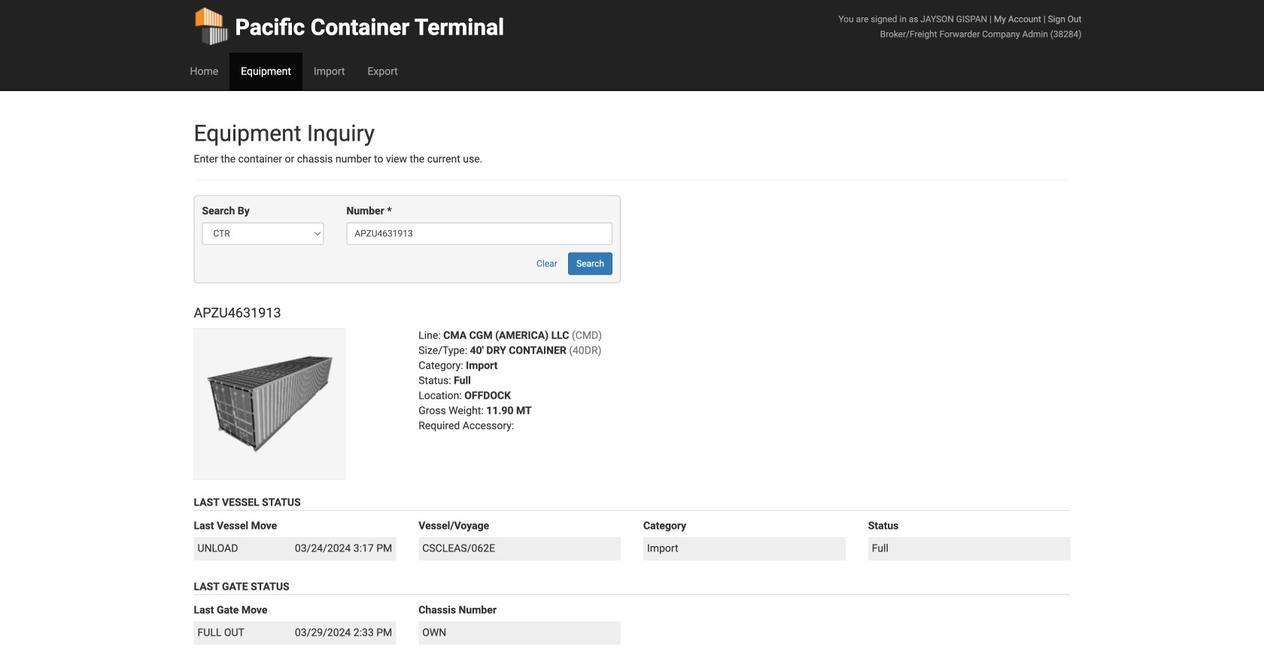 Task type: describe. For each thing, give the bounding box(es) containing it.
40dr image
[[194, 328, 346, 481]]



Task type: locate. For each thing, give the bounding box(es) containing it.
None text field
[[347, 222, 613, 245]]



Task type: vqa. For each thing, say whether or not it's contained in the screenshot.
Email or username Text Box
no



